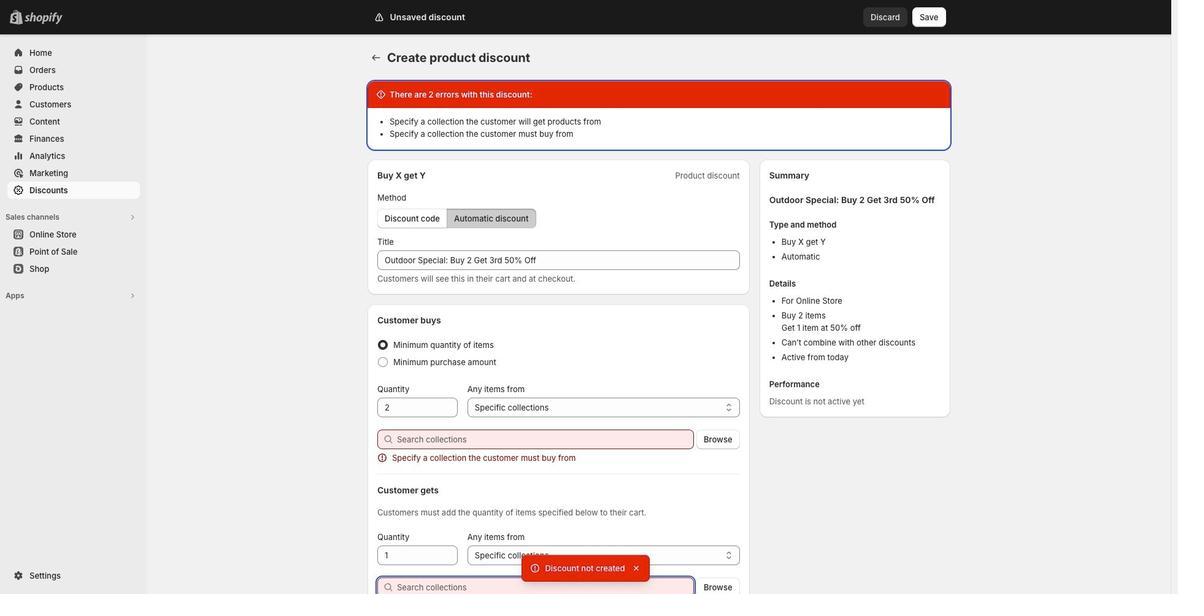 Task type: vqa. For each thing, say whether or not it's contained in the screenshot.
Search collections text field
yes



Task type: describe. For each thing, give the bounding box(es) containing it.
shopify image
[[25, 12, 63, 25]]

1 search collections text field from the top
[[397, 430, 694, 449]]



Task type: locate. For each thing, give the bounding box(es) containing it.
Search collections text field
[[397, 430, 694, 449], [397, 578, 694, 594]]

0 vertical spatial search collections text field
[[397, 430, 694, 449]]

2 search collections text field from the top
[[397, 578, 694, 594]]

1 vertical spatial search collections text field
[[397, 578, 694, 594]]

None text field
[[377, 250, 740, 270], [377, 398, 458, 417], [377, 250, 740, 270], [377, 398, 458, 417]]

None text field
[[377, 546, 458, 565]]



